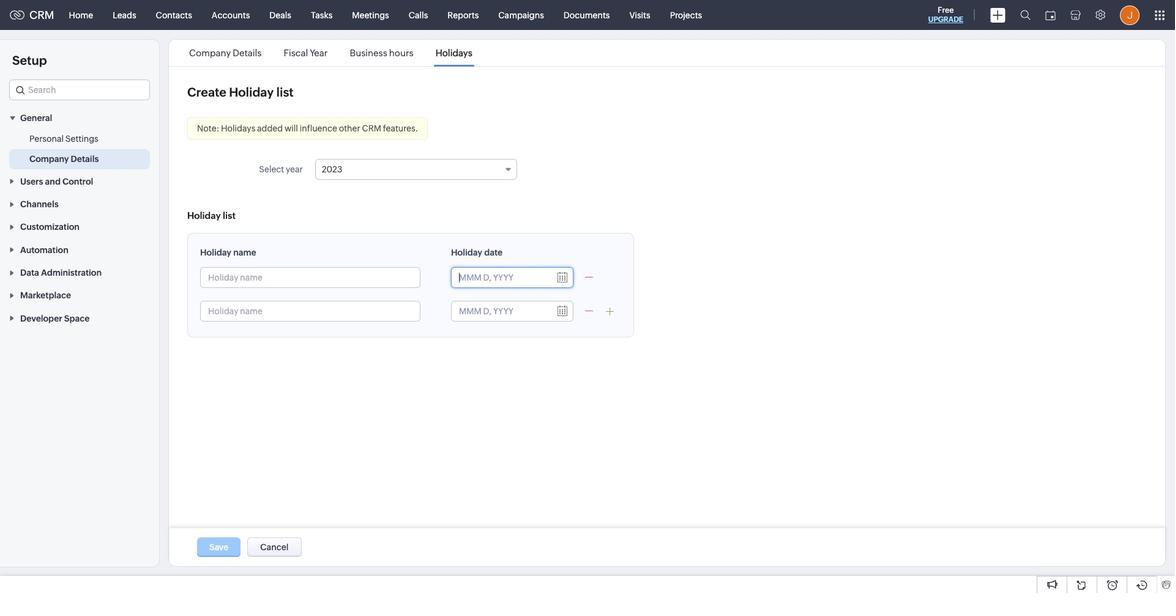 Task type: vqa. For each thing, say whether or not it's contained in the screenshot.
Process Management at left
no



Task type: locate. For each thing, give the bounding box(es) containing it.
0 horizontal spatial company
[[29, 154, 69, 164]]

holiday up added
[[229, 85, 274, 99]]

1 vertical spatial holidays
[[221, 124, 255, 133]]

0 vertical spatial company details link
[[187, 48, 264, 58]]

0 vertical spatial details
[[233, 48, 262, 58]]

holiday left date
[[451, 248, 482, 258]]

company details link inside general region
[[29, 153, 99, 166]]

company down personal
[[29, 154, 69, 164]]

create
[[187, 85, 226, 99]]

holidays right note:
[[221, 124, 255, 133]]

company details down personal settings
[[29, 154, 99, 164]]

list up will
[[276, 85, 294, 99]]

influence
[[300, 124, 337, 133]]

users and control button
[[0, 170, 159, 193]]

company details link down accounts link
[[187, 48, 264, 58]]

meetings
[[352, 10, 389, 20]]

1 holiday name text field from the top
[[201, 268, 420, 288]]

0 horizontal spatial crm
[[29, 9, 54, 21]]

company details down accounts link
[[189, 48, 262, 58]]

campaigns link
[[489, 0, 554, 30]]

crm left home link
[[29, 9, 54, 21]]

details inside general region
[[71, 154, 99, 164]]

1 horizontal spatial company details
[[189, 48, 262, 58]]

year
[[310, 48, 328, 58]]

1 mmm d, yyyy text field from the top
[[452, 268, 550, 288]]

1 vertical spatial crm
[[362, 124, 381, 133]]

1 horizontal spatial company
[[189, 48, 231, 58]]

company
[[189, 48, 231, 58], [29, 154, 69, 164]]

general
[[20, 113, 52, 123]]

search image
[[1021, 10, 1031, 20]]

company details link
[[187, 48, 264, 58], [29, 153, 99, 166]]

details down the settings
[[71, 154, 99, 164]]

space
[[64, 314, 90, 324]]

create menu image
[[991, 8, 1006, 22]]

1 vertical spatial details
[[71, 154, 99, 164]]

MMM d, yyyy text field
[[452, 268, 550, 288], [452, 302, 550, 321]]

2 holiday name text field from the top
[[201, 302, 420, 321]]

tasks
[[311, 10, 333, 20]]

calendar image
[[1046, 10, 1056, 20]]

mmm d, yyyy text field for second holiday name text box from the top
[[452, 302, 550, 321]]

settings
[[65, 134, 98, 144]]

1 horizontal spatial list
[[276, 85, 294, 99]]

0 horizontal spatial holidays
[[221, 124, 255, 133]]

0 horizontal spatial details
[[71, 154, 99, 164]]

1 horizontal spatial holidays
[[436, 48, 472, 58]]

1 vertical spatial holiday name text field
[[201, 302, 420, 321]]

holidays down reports
[[436, 48, 472, 58]]

holidays
[[436, 48, 472, 58], [221, 124, 255, 133]]

note: holidays added will influence other crm features.
[[197, 124, 418, 133]]

1 vertical spatial company
[[29, 154, 69, 164]]

list
[[276, 85, 294, 99], [223, 211, 236, 221]]

calls
[[409, 10, 428, 20]]

automation
[[20, 245, 68, 255]]

contacts link
[[146, 0, 202, 30]]

visits
[[630, 10, 651, 20]]

channels
[[20, 200, 59, 209]]

data
[[20, 268, 39, 278]]

select
[[259, 165, 284, 174]]

company details inside general region
[[29, 154, 99, 164]]

features.
[[383, 124, 418, 133]]

0 horizontal spatial company details link
[[29, 153, 99, 166]]

details up create holiday list
[[233, 48, 262, 58]]

other
[[339, 124, 360, 133]]

leads
[[113, 10, 136, 20]]

tasks link
[[301, 0, 342, 30]]

company details
[[189, 48, 262, 58], [29, 154, 99, 164]]

1 horizontal spatial company details link
[[187, 48, 264, 58]]

developer space
[[20, 314, 90, 324]]

0 horizontal spatial company details
[[29, 154, 99, 164]]

crm link
[[10, 9, 54, 21]]

1 vertical spatial mmm d, yyyy text field
[[452, 302, 550, 321]]

deals
[[270, 10, 291, 20]]

2 mmm d, yyyy text field from the top
[[452, 302, 550, 321]]

None field
[[9, 80, 150, 100]]

list
[[178, 40, 484, 66]]

cancel
[[260, 543, 289, 553]]

developer
[[20, 314, 62, 324]]

personal
[[29, 134, 64, 144]]

customization
[[20, 222, 80, 232]]

leads link
[[103, 0, 146, 30]]

projects
[[670, 10, 702, 20]]

and
[[45, 177, 61, 187]]

holiday
[[229, 85, 274, 99], [187, 211, 221, 221], [200, 248, 231, 258], [451, 248, 482, 258]]

1 vertical spatial company details
[[29, 154, 99, 164]]

Holiday name text field
[[201, 268, 420, 288], [201, 302, 420, 321]]

holiday left the name on the left
[[200, 248, 231, 258]]

search element
[[1013, 0, 1038, 30]]

0 horizontal spatial list
[[223, 211, 236, 221]]

free upgrade
[[929, 6, 964, 24]]

1 horizontal spatial crm
[[362, 124, 381, 133]]

0 vertical spatial list
[[276, 85, 294, 99]]

profile image
[[1120, 5, 1140, 25]]

holiday list
[[187, 211, 236, 221]]

crm
[[29, 9, 54, 21], [362, 124, 381, 133]]

0 vertical spatial mmm d, yyyy text field
[[452, 268, 550, 288]]

holiday for holiday name
[[200, 248, 231, 258]]

1 vertical spatial company details link
[[29, 153, 99, 166]]

details
[[233, 48, 262, 58], [71, 154, 99, 164]]

company details link down personal settings
[[29, 153, 99, 166]]

create holiday list
[[187, 85, 294, 99]]

company up create
[[189, 48, 231, 58]]

crm right other
[[362, 124, 381, 133]]

list up holiday name
[[223, 211, 236, 221]]

0 vertical spatial holiday name text field
[[201, 268, 420, 288]]

fiscal
[[284, 48, 308, 58]]

calls link
[[399, 0, 438, 30]]

holiday up holiday name
[[187, 211, 221, 221]]

documents
[[564, 10, 610, 20]]



Task type: describe. For each thing, give the bounding box(es) containing it.
cancel button
[[247, 538, 302, 558]]

general region
[[0, 129, 159, 170]]

documents link
[[554, 0, 620, 30]]

personal settings
[[29, 134, 98, 144]]

note:
[[197, 124, 219, 133]]

added
[[257, 124, 283, 133]]

visits link
[[620, 0, 660, 30]]

free
[[938, 6, 954, 15]]

holiday date
[[451, 248, 503, 258]]

home link
[[59, 0, 103, 30]]

fiscal year
[[284, 48, 328, 58]]

users
[[20, 177, 43, 187]]

accounts link
[[202, 0, 260, 30]]

create menu element
[[983, 0, 1013, 30]]

select year
[[259, 165, 303, 174]]

mmm d, yyyy text field for first holiday name text box from the top
[[452, 268, 550, 288]]

accounts
[[212, 10, 250, 20]]

marketplace
[[20, 291, 71, 301]]

0 vertical spatial crm
[[29, 9, 54, 21]]

users and control
[[20, 177, 93, 187]]

holiday for holiday list
[[187, 211, 221, 221]]

administration
[[41, 268, 102, 278]]

profile element
[[1113, 0, 1147, 30]]

list containing company details
[[178, 40, 484, 66]]

personal settings link
[[29, 133, 98, 145]]

2023 field
[[315, 159, 517, 180]]

fiscal year link
[[282, 48, 330, 58]]

reports link
[[438, 0, 489, 30]]

year
[[286, 165, 303, 174]]

campaigns
[[498, 10, 544, 20]]

home
[[69, 10, 93, 20]]

2023
[[322, 165, 342, 174]]

company inside general region
[[29, 154, 69, 164]]

reports
[[448, 10, 479, 20]]

1 horizontal spatial details
[[233, 48, 262, 58]]

Search text field
[[10, 80, 149, 100]]

0 vertical spatial company
[[189, 48, 231, 58]]

channels button
[[0, 193, 159, 216]]

0 vertical spatial holidays
[[436, 48, 472, 58]]

holidays link
[[434, 48, 474, 58]]

developer space button
[[0, 307, 159, 330]]

0 vertical spatial company details
[[189, 48, 262, 58]]

name
[[233, 248, 256, 258]]

customization button
[[0, 216, 159, 238]]

business hours
[[350, 48, 414, 58]]

business
[[350, 48, 387, 58]]

contacts
[[156, 10, 192, 20]]

general button
[[0, 107, 159, 129]]

date
[[484, 248, 503, 258]]

upgrade
[[929, 15, 964, 24]]

business hours link
[[348, 48, 415, 58]]

automation button
[[0, 238, 159, 261]]

deals link
[[260, 0, 301, 30]]

setup
[[12, 53, 47, 67]]

holiday name
[[200, 248, 256, 258]]

meetings link
[[342, 0, 399, 30]]

will
[[285, 124, 298, 133]]

holiday for holiday date
[[451, 248, 482, 258]]

data administration
[[20, 268, 102, 278]]

marketplace button
[[0, 284, 159, 307]]

1 vertical spatial list
[[223, 211, 236, 221]]

data administration button
[[0, 261, 159, 284]]

control
[[62, 177, 93, 187]]

hours
[[389, 48, 414, 58]]

projects link
[[660, 0, 712, 30]]



